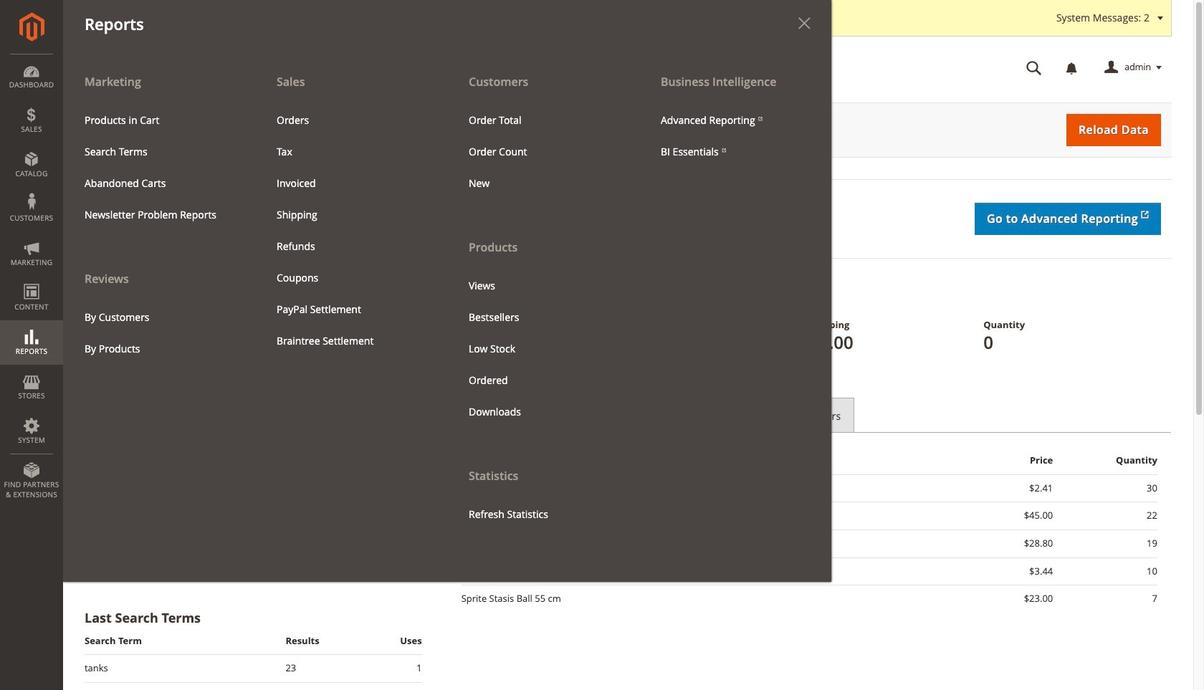 Task type: vqa. For each thing, say whether or not it's contained in the screenshot.
text box
no



Task type: locate. For each thing, give the bounding box(es) containing it.
magento admin panel image
[[19, 12, 44, 42]]

menu bar
[[0, 0, 832, 582]]

menu
[[63, 66, 832, 582], [63, 66, 255, 365], [448, 66, 640, 530], [74, 104, 245, 231], [266, 104, 437, 357], [458, 104, 629, 199], [651, 104, 821, 168], [458, 270, 629, 428], [74, 302, 245, 365]]



